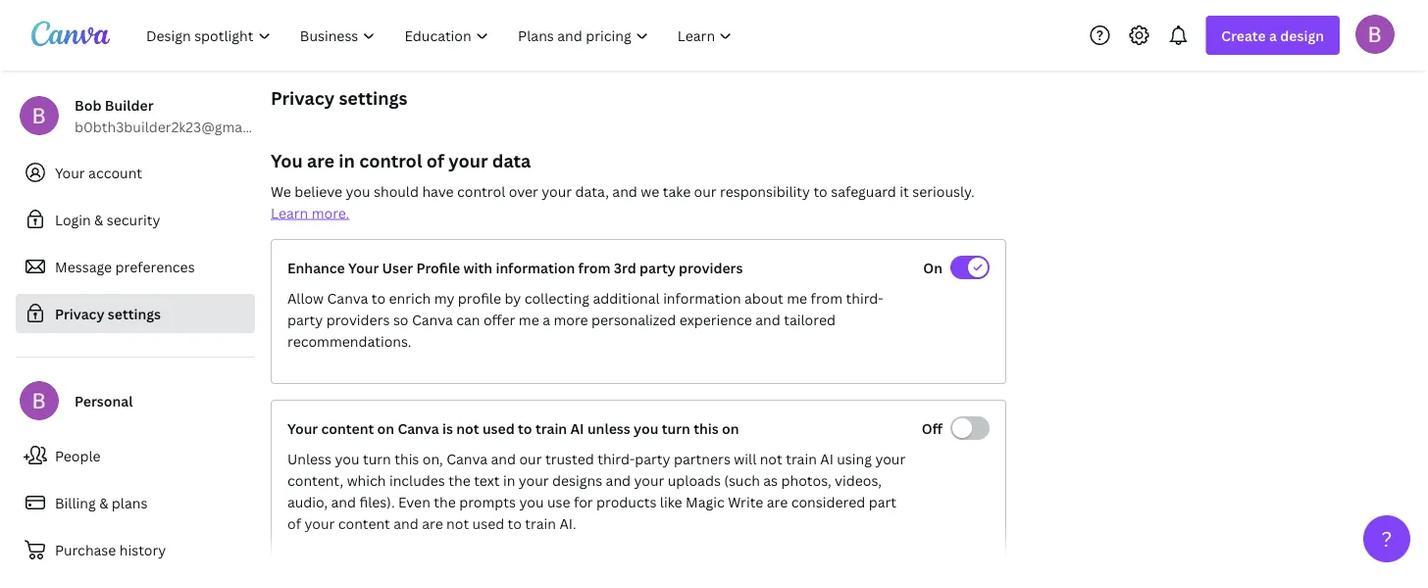 Task type: vqa. For each thing, say whether or not it's contained in the screenshot.
enhance your user profile with information from 3rd party providers
yes



Task type: describe. For each thing, give the bounding box(es) containing it.
your account link
[[16, 153, 255, 192]]

and inside 'allow canva to enrich my profile by collecting additional information about me from third- party providers so canva can offer me a more personalized experience and tailored recommendations.'
[[756, 311, 781, 329]]

photos,
[[782, 472, 832, 490]]

includes
[[389, 472, 445, 490]]

enhance
[[288, 259, 345, 277]]

believe
[[295, 182, 343, 201]]

recommendations.
[[288, 332, 412, 351]]

people link
[[16, 437, 255, 476]]

by
[[505, 289, 521, 308]]

to inside 'allow canva to enrich my profile by collecting additional information about me from third- party providers so canva can offer me a more personalized experience and tailored recommendations.'
[[372, 289, 386, 308]]

0 vertical spatial privacy settings
[[271, 86, 408, 110]]

people
[[55, 447, 101, 466]]

using
[[837, 450, 872, 469]]

magic
[[686, 493, 725, 512]]

in inside unless you turn this on, canva and our trusted third-party partners will not train ai using your content, which includes the text in your designs and your uploads (such as photos, videos, audio, and files). even the prompts you use for products like magic write are considered part of your content and are not used to train ai.
[[503, 472, 515, 490]]

login & security link
[[16, 200, 255, 239]]

login
[[55, 210, 91, 229]]

allow canva to enrich my profile by collecting additional information about me from third- party providers so canva can offer me a more personalized experience and tailored recommendations.
[[288, 289, 884, 351]]

ai inside unless you turn this on, canva and our trusted third-party partners will not train ai using your content, which includes the text in your designs and your uploads (such as photos, videos, audio, and files). even the prompts you use for products like magic write are considered part of your content and are not used to train ai.
[[821, 450, 834, 469]]

on
[[924, 259, 943, 277]]

you are in control of your data
[[271, 149, 531, 173]]

create a design
[[1222, 26, 1325, 45]]

1 vertical spatial privacy
[[55, 305, 104, 323]]

over
[[509, 182, 539, 201]]

1 vertical spatial not
[[760, 450, 783, 469]]

more
[[554, 311, 588, 329]]

allow
[[288, 289, 324, 308]]

data,
[[576, 182, 609, 201]]

audio,
[[288, 493, 328, 512]]

& for login
[[94, 210, 103, 229]]

can
[[457, 311, 480, 329]]

even
[[398, 493, 431, 512]]

message
[[55, 258, 112, 276]]

0 vertical spatial the
[[449, 472, 471, 490]]

uploads
[[668, 472, 721, 490]]

videos,
[[835, 472, 882, 490]]

?
[[1382, 525, 1393, 553]]

create
[[1222, 26, 1267, 45]]

will
[[734, 450, 757, 469]]

from inside 'allow canva to enrich my profile by collecting additional information about me from third- party providers so canva can offer me a more personalized experience and tailored recommendations.'
[[811, 289, 843, 308]]

we
[[271, 182, 291, 201]]

create a design button
[[1206, 16, 1340, 55]]

partners
[[674, 450, 731, 469]]

0 vertical spatial content
[[321, 419, 374, 438]]

tailored
[[784, 311, 836, 329]]

0 vertical spatial privacy
[[271, 86, 335, 110]]

unless
[[588, 419, 631, 438]]

your up 'like'
[[634, 472, 665, 490]]

collecting
[[525, 289, 590, 308]]

1 vertical spatial your
[[348, 259, 379, 277]]

data
[[492, 149, 531, 173]]

enrich
[[389, 289, 431, 308]]

experience
[[680, 311, 753, 329]]

you right unless
[[634, 419, 659, 438]]

with
[[464, 259, 493, 277]]

a inside 'allow canva to enrich my profile by collecting additional information about me from third- party providers so canva can offer me a more personalized experience and tailored recommendations.'
[[543, 311, 550, 329]]

1 vertical spatial privacy settings
[[55, 305, 161, 323]]

control inside we believe you should have control over your data, and we take our responsibility to safeguard it seriously. learn more.
[[457, 182, 506, 201]]

profile
[[417, 259, 460, 277]]

safeguard
[[831, 182, 897, 201]]

purchase history link
[[16, 531, 255, 570]]

our inside we believe you should have control over your data, and we take our responsibility to safeguard it seriously. learn more.
[[694, 182, 717, 201]]

a inside dropdown button
[[1270, 26, 1278, 45]]

1 vertical spatial me
[[519, 311, 539, 329]]

content,
[[288, 472, 344, 490]]

text
[[474, 472, 500, 490]]

seriously.
[[913, 182, 975, 201]]

write
[[728, 493, 764, 512]]

use
[[547, 493, 571, 512]]

1 horizontal spatial me
[[787, 289, 808, 308]]

bob builder image
[[1356, 14, 1395, 54]]

builder
[[105, 96, 154, 114]]

preferences
[[115, 258, 195, 276]]

0 vertical spatial of
[[427, 149, 444, 173]]

it
[[900, 182, 909, 201]]

to inside we believe you should have control over your data, and we take our responsibility to safeguard it seriously. learn more.
[[814, 182, 828, 201]]

is
[[443, 419, 453, 438]]

& for billing
[[99, 494, 108, 513]]

offer
[[484, 311, 516, 329]]

top level navigation element
[[133, 16, 749, 55]]

canva inside unless you turn this on, canva and our trusted third-party partners will not train ai using your content, which includes the text in your designs and your uploads (such as photos, videos, audio, and files). even the prompts you use for products like magic write are considered part of your content and are not used to train ai.
[[447, 450, 488, 469]]

canva right allow
[[327, 289, 368, 308]]

message preferences link
[[16, 247, 255, 287]]

to inside unless you turn this on, canva and our trusted third-party partners will not train ai using your content, which includes the text in your designs and your uploads (such as photos, videos, audio, and files). even the prompts you use for products like magic write are considered part of your content and are not used to train ai.
[[508, 515, 522, 533]]

bob
[[75, 96, 102, 114]]

we
[[641, 182, 660, 201]]

0 vertical spatial used
[[483, 419, 515, 438]]

0 horizontal spatial in
[[339, 149, 355, 173]]

unless you turn this on, canva and our trusted third-party partners will not train ai using your content, which includes the text in your designs and your uploads (such as photos, videos, audio, and files). even the prompts you use for products like magic write are considered part of your content and are not used to train ai.
[[288, 450, 906, 533]]

and up products
[[606, 472, 631, 490]]

you left use
[[520, 493, 544, 512]]

to right is
[[518, 419, 532, 438]]

purchase
[[55, 541, 116, 560]]

take
[[663, 182, 691, 201]]

plans
[[112, 494, 148, 513]]

you
[[271, 149, 303, 173]]

prompts
[[459, 493, 516, 512]]

this inside unless you turn this on, canva and our trusted third-party partners will not train ai using your content, which includes the text in your designs and your uploads (such as photos, videos, audio, and files). even the prompts you use for products like magic write are considered part of your content and are not used to train ai.
[[395, 450, 419, 469]]

part
[[869, 493, 897, 512]]

about
[[745, 289, 784, 308]]

3rd
[[614, 259, 637, 277]]

personalized
[[592, 311, 676, 329]]

purchase history
[[55, 541, 166, 560]]

products
[[597, 493, 657, 512]]

you inside we believe you should have control over your data, and we take our responsibility to safeguard it seriously. learn more.
[[346, 182, 370, 201]]

history
[[120, 541, 166, 560]]

user
[[382, 259, 413, 277]]

learn more. link
[[271, 204, 350, 222]]

(such
[[725, 472, 760, 490]]

trusted
[[546, 450, 594, 469]]

and up text
[[491, 450, 516, 469]]

2 vertical spatial not
[[447, 515, 469, 533]]

1 vertical spatial the
[[434, 493, 456, 512]]

on,
[[423, 450, 443, 469]]



Task type: locate. For each thing, give the bounding box(es) containing it.
control
[[359, 149, 422, 173], [457, 182, 506, 201]]

the right even on the left
[[434, 493, 456, 512]]

your up use
[[519, 472, 549, 490]]

security
[[107, 210, 160, 229]]

1 horizontal spatial privacy settings
[[271, 86, 408, 110]]

1 horizontal spatial privacy
[[271, 86, 335, 110]]

and left we
[[613, 182, 638, 201]]

not
[[457, 419, 479, 438], [760, 450, 783, 469], [447, 515, 469, 533]]

0 vertical spatial party
[[640, 259, 676, 277]]

canva
[[327, 289, 368, 308], [412, 311, 453, 329], [398, 419, 439, 438], [447, 450, 488, 469]]

providers up experience
[[679, 259, 743, 277]]

0 vertical spatial our
[[694, 182, 717, 201]]

2 on from the left
[[722, 419, 740, 438]]

and
[[613, 182, 638, 201], [756, 311, 781, 329], [491, 450, 516, 469], [606, 472, 631, 490], [331, 493, 356, 512], [394, 515, 419, 533]]

party up uploads
[[635, 450, 671, 469]]

are down even on the left
[[422, 515, 443, 533]]

2 vertical spatial train
[[525, 515, 556, 533]]

canva down my
[[412, 311, 453, 329]]

1 vertical spatial content
[[338, 515, 390, 533]]

information
[[496, 259, 575, 277], [663, 289, 742, 308]]

your
[[449, 149, 488, 173], [542, 182, 572, 201], [876, 450, 906, 469], [519, 472, 549, 490], [634, 472, 665, 490], [305, 515, 335, 533]]

1 horizontal spatial settings
[[339, 86, 408, 110]]

control left over
[[457, 182, 506, 201]]

in right text
[[503, 472, 515, 490]]

your right over
[[542, 182, 572, 201]]

0 horizontal spatial your
[[55, 163, 85, 182]]

1 vertical spatial settings
[[108, 305, 161, 323]]

train up trusted at the bottom
[[536, 419, 567, 438]]

as
[[764, 472, 778, 490]]

so
[[393, 311, 409, 329]]

1 on from the left
[[377, 419, 395, 438]]

2 horizontal spatial are
[[767, 493, 788, 512]]

personal
[[75, 392, 133, 411]]

not up as
[[760, 450, 783, 469]]

providers
[[679, 259, 743, 277], [327, 311, 390, 329]]

party inside 'allow canva to enrich my profile by collecting additional information about me from third- party providers so canva can offer me a more personalized experience and tailored recommendations.'
[[288, 311, 323, 329]]

2 vertical spatial party
[[635, 450, 671, 469]]

and down even on the left
[[394, 515, 419, 533]]

information up collecting
[[496, 259, 575, 277]]

0 vertical spatial are
[[307, 149, 335, 173]]

we believe you should have control over your data, and we take our responsibility to safeguard it seriously. learn more.
[[271, 182, 975, 222]]

third-
[[846, 289, 884, 308], [598, 450, 635, 469]]

your right the using
[[876, 450, 906, 469]]

you up which
[[335, 450, 360, 469]]

1 horizontal spatial your
[[288, 419, 318, 438]]

0 horizontal spatial a
[[543, 311, 550, 329]]

your content on canva is not used to train ai unless you turn this on
[[288, 419, 740, 438]]

b0bth3builder2k23@gmail.com
[[75, 117, 283, 136]]

canva left is
[[398, 419, 439, 438]]

from
[[579, 259, 611, 277], [811, 289, 843, 308]]

ai.
[[560, 515, 577, 533]]

your for content
[[288, 419, 318, 438]]

message preferences
[[55, 258, 195, 276]]

1 vertical spatial from
[[811, 289, 843, 308]]

1 horizontal spatial providers
[[679, 259, 743, 277]]

your up have on the left
[[449, 149, 488, 173]]

from left 3rd
[[579, 259, 611, 277]]

not down prompts
[[447, 515, 469, 533]]

learn
[[271, 204, 308, 222]]

more.
[[312, 204, 350, 222]]

1 vertical spatial turn
[[363, 450, 391, 469]]

1 vertical spatial our
[[520, 450, 542, 469]]

me up tailored
[[787, 289, 808, 308]]

turn up which
[[363, 450, 391, 469]]

this up partners
[[694, 419, 719, 438]]

1 horizontal spatial from
[[811, 289, 843, 308]]

to left safeguard
[[814, 182, 828, 201]]

1 vertical spatial a
[[543, 311, 550, 329]]

content up unless
[[321, 419, 374, 438]]

your inside we believe you should have control over your data, and we take our responsibility to safeguard it seriously. learn more.
[[542, 182, 572, 201]]

0 horizontal spatial this
[[395, 450, 419, 469]]

0 vertical spatial &
[[94, 210, 103, 229]]

0 horizontal spatial privacy
[[55, 305, 104, 323]]

used right is
[[483, 419, 515, 438]]

and inside we believe you should have control over your data, and we take our responsibility to safeguard it seriously. learn more.
[[613, 182, 638, 201]]

turn up partners
[[662, 419, 691, 438]]

privacy
[[271, 86, 335, 110], [55, 305, 104, 323]]

used down prompts
[[473, 515, 505, 533]]

providers inside 'allow canva to enrich my profile by collecting additional information about me from third- party providers so canva can offer me a more personalized experience and tailored recommendations.'
[[327, 311, 390, 329]]

privacy up "you"
[[271, 86, 335, 110]]

2 vertical spatial are
[[422, 515, 443, 533]]

our down your content on canva is not used to train ai unless you turn this on
[[520, 450, 542, 469]]

unless
[[288, 450, 332, 469]]

are up the believe
[[307, 149, 335, 173]]

0 vertical spatial me
[[787, 289, 808, 308]]

your account
[[55, 163, 142, 182]]

our inside unless you turn this on, canva and our trusted third-party partners will not train ai using your content, which includes the text in your designs and your uploads (such as photos, videos, audio, and files). even the prompts you use for products like magic write are considered part of your content and are not used to train ai.
[[520, 450, 542, 469]]

a left design
[[1270, 26, 1278, 45]]

which
[[347, 472, 386, 490]]

used
[[483, 419, 515, 438], [473, 515, 505, 533]]

& left plans
[[99, 494, 108, 513]]

0 vertical spatial train
[[536, 419, 567, 438]]

privacy down message
[[55, 305, 104, 323]]

0 vertical spatial settings
[[339, 86, 408, 110]]

0 horizontal spatial are
[[307, 149, 335, 173]]

my
[[434, 289, 455, 308]]

0 horizontal spatial from
[[579, 259, 611, 277]]

files).
[[360, 493, 395, 512]]

a
[[1270, 26, 1278, 45], [543, 311, 550, 329]]

1 horizontal spatial information
[[663, 289, 742, 308]]

content down files).
[[338, 515, 390, 533]]

1 horizontal spatial are
[[422, 515, 443, 533]]

0 vertical spatial not
[[457, 419, 479, 438]]

third- inside unless you turn this on, canva and our trusted third-party partners will not train ai using your content, which includes the text in your designs and your uploads (such as photos, videos, audio, and files). even the prompts you use for products like magic write are considered part of your content and are not used to train ai.
[[598, 450, 635, 469]]

1 vertical spatial providers
[[327, 311, 390, 329]]

1 vertical spatial party
[[288, 311, 323, 329]]

privacy settings down message preferences
[[55, 305, 161, 323]]

1 horizontal spatial a
[[1270, 26, 1278, 45]]

information up experience
[[663, 289, 742, 308]]

should
[[374, 182, 419, 201]]

1 vertical spatial this
[[395, 450, 419, 469]]

1 horizontal spatial control
[[457, 182, 506, 201]]

0 horizontal spatial providers
[[327, 311, 390, 329]]

your left user
[[348, 259, 379, 277]]

me down by
[[519, 311, 539, 329]]

control up should
[[359, 149, 422, 173]]

your up unless
[[288, 419, 318, 438]]

in up the believe
[[339, 149, 355, 173]]

0 horizontal spatial settings
[[108, 305, 161, 323]]

billing
[[55, 494, 96, 513]]

0 vertical spatial third-
[[846, 289, 884, 308]]

1 vertical spatial third-
[[598, 450, 635, 469]]

billing & plans
[[55, 494, 148, 513]]

& right login
[[94, 210, 103, 229]]

1 horizontal spatial third-
[[846, 289, 884, 308]]

1 vertical spatial train
[[786, 450, 817, 469]]

this up includes
[[395, 450, 419, 469]]

1 vertical spatial information
[[663, 289, 742, 308]]

login & security
[[55, 210, 160, 229]]

0 horizontal spatial turn
[[363, 450, 391, 469]]

0 vertical spatial providers
[[679, 259, 743, 277]]

design
[[1281, 26, 1325, 45]]

0 vertical spatial this
[[694, 419, 719, 438]]

account
[[88, 163, 142, 182]]

1 vertical spatial used
[[473, 515, 505, 533]]

me
[[787, 289, 808, 308], [519, 311, 539, 329]]

from up tailored
[[811, 289, 843, 308]]

are
[[307, 149, 335, 173], [767, 493, 788, 512], [422, 515, 443, 533]]

of down audio,
[[288, 515, 301, 533]]

you
[[346, 182, 370, 201], [634, 419, 659, 438], [335, 450, 360, 469], [520, 493, 544, 512]]

canva up text
[[447, 450, 488, 469]]

1 horizontal spatial in
[[503, 472, 515, 490]]

third- inside 'allow canva to enrich my profile by collecting additional information about me from third- party providers so canva can offer me a more personalized experience and tailored recommendations.'
[[846, 289, 884, 308]]

this
[[694, 419, 719, 438], [395, 450, 419, 469]]

turn
[[662, 419, 691, 438], [363, 450, 391, 469]]

0 vertical spatial a
[[1270, 26, 1278, 45]]

1 horizontal spatial of
[[427, 149, 444, 173]]

to left enrich
[[372, 289, 386, 308]]

privacy settings link
[[16, 294, 255, 334]]

and down about at right
[[756, 311, 781, 329]]

0 horizontal spatial control
[[359, 149, 422, 173]]

additional
[[593, 289, 660, 308]]

? button
[[1364, 516, 1411, 563]]

used inside unless you turn this on, canva and our trusted third-party partners will not train ai using your content, which includes the text in your designs and your uploads (such as photos, videos, audio, and files). even the prompts you use for products like magic write are considered part of your content and are not used to train ai.
[[473, 515, 505, 533]]

enhance your user profile with information from 3rd party providers
[[288, 259, 743, 277]]

turn inside unless you turn this on, canva and our trusted third-party partners will not train ai using your content, which includes the text in your designs and your uploads (such as photos, videos, audio, and files). even the prompts you use for products like magic write are considered part of your content and are not used to train ai.
[[363, 450, 391, 469]]

our right take
[[694, 182, 717, 201]]

your for account
[[55, 163, 85, 182]]

the left text
[[449, 472, 471, 490]]

1 vertical spatial are
[[767, 493, 788, 512]]

1 horizontal spatial on
[[722, 419, 740, 438]]

and down which
[[331, 493, 356, 512]]

your down audio,
[[305, 515, 335, 533]]

1 vertical spatial in
[[503, 472, 515, 490]]

0 horizontal spatial our
[[520, 450, 542, 469]]

to down prompts
[[508, 515, 522, 533]]

on up which
[[377, 419, 395, 438]]

1 vertical spatial of
[[288, 515, 301, 533]]

your left account
[[55, 163, 85, 182]]

0 horizontal spatial on
[[377, 419, 395, 438]]

have
[[422, 182, 454, 201]]

ai up trusted at the bottom
[[571, 419, 584, 438]]

of up have on the left
[[427, 149, 444, 173]]

our
[[694, 182, 717, 201], [520, 450, 542, 469]]

0 horizontal spatial information
[[496, 259, 575, 277]]

0 vertical spatial from
[[579, 259, 611, 277]]

considered
[[792, 493, 866, 512]]

0 horizontal spatial ai
[[571, 419, 584, 438]]

1 vertical spatial &
[[99, 494, 108, 513]]

on up will
[[722, 419, 740, 438]]

are down as
[[767, 493, 788, 512]]

0 horizontal spatial me
[[519, 311, 539, 329]]

providers up recommendations.
[[327, 311, 390, 329]]

0 vertical spatial ai
[[571, 419, 584, 438]]

privacy settings
[[271, 86, 408, 110], [55, 305, 161, 323]]

settings up you are in control of your data
[[339, 86, 408, 110]]

on
[[377, 419, 395, 438], [722, 419, 740, 438]]

bob builder b0bth3builder2k23@gmail.com
[[75, 96, 283, 136]]

1 vertical spatial control
[[457, 182, 506, 201]]

0 vertical spatial in
[[339, 149, 355, 173]]

for
[[574, 493, 593, 512]]

party down allow
[[288, 311, 323, 329]]

party inside unless you turn this on, canva and our trusted third-party partners will not train ai using your content, which includes the text in your designs and your uploads (such as photos, videos, audio, and files). even the prompts you use for products like magic write are considered part of your content and are not used to train ai.
[[635, 450, 671, 469]]

settings down message preferences link
[[108, 305, 161, 323]]

ai left the using
[[821, 450, 834, 469]]

2 vertical spatial your
[[288, 419, 318, 438]]

information inside 'allow canva to enrich my profile by collecting additional information about me from third- party providers so canva can offer me a more personalized experience and tailored recommendations.'
[[663, 289, 742, 308]]

1 horizontal spatial ai
[[821, 450, 834, 469]]

of inside unless you turn this on, canva and our trusted third-party partners will not train ai using your content, which includes the text in your designs and your uploads (such as photos, videos, audio, and files). even the prompts you use for products like magic write are considered part of your content and are not used to train ai.
[[288, 515, 301, 533]]

&
[[94, 210, 103, 229], [99, 494, 108, 513]]

settings
[[339, 86, 408, 110], [108, 305, 161, 323]]

0 vertical spatial control
[[359, 149, 422, 173]]

0 horizontal spatial third-
[[598, 450, 635, 469]]

0 horizontal spatial privacy settings
[[55, 305, 161, 323]]

privacy settings up "you"
[[271, 86, 408, 110]]

0 vertical spatial your
[[55, 163, 85, 182]]

not right is
[[457, 419, 479, 438]]

2 horizontal spatial your
[[348, 259, 379, 277]]

billing & plans link
[[16, 484, 255, 523]]

party right 3rd
[[640, 259, 676, 277]]

1 horizontal spatial turn
[[662, 419, 691, 438]]

1 horizontal spatial this
[[694, 419, 719, 438]]

0 vertical spatial information
[[496, 259, 575, 277]]

train left ai.
[[525, 515, 556, 533]]

1 vertical spatial ai
[[821, 450, 834, 469]]

content inside unless you turn this on, canva and our trusted third-party partners will not train ai using your content, which includes the text in your designs and your uploads (such as photos, videos, audio, and files). even the prompts you use for products like magic write are considered part of your content and are not used to train ai.
[[338, 515, 390, 533]]

0 horizontal spatial of
[[288, 515, 301, 533]]

train up photos,
[[786, 450, 817, 469]]

you up the more.
[[346, 182, 370, 201]]

to
[[814, 182, 828, 201], [372, 289, 386, 308], [518, 419, 532, 438], [508, 515, 522, 533]]

0 vertical spatial turn
[[662, 419, 691, 438]]

off
[[922, 419, 943, 438]]

a down collecting
[[543, 311, 550, 329]]

designs
[[553, 472, 603, 490]]

1 horizontal spatial our
[[694, 182, 717, 201]]



